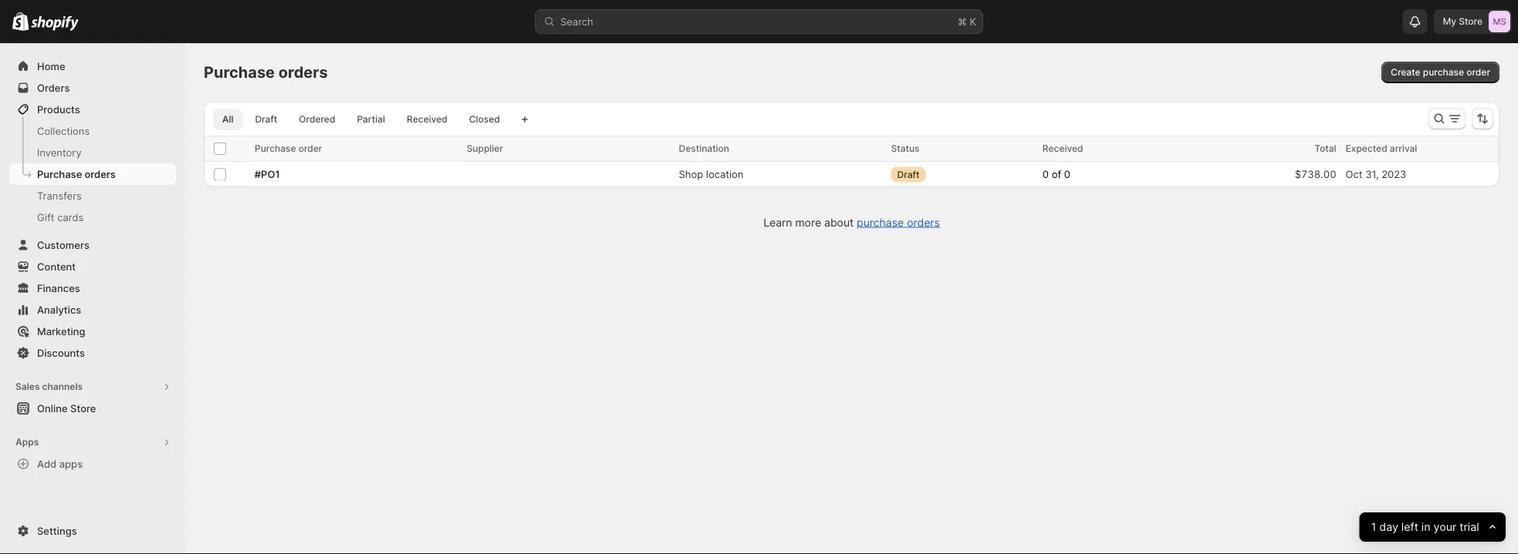 Task type: describe. For each thing, give the bounding box(es) containing it.
sales channels button
[[9, 377, 176, 398]]

sales
[[15, 382, 40, 393]]

tab list containing all
[[210, 108, 512, 130]]

1 vertical spatial orders
[[84, 168, 116, 180]]

purchase orders link
[[857, 216, 940, 229]]

transfers link
[[9, 185, 176, 207]]

cards
[[57, 211, 84, 223]]

oct 31, 2023
[[1346, 168, 1406, 180]]

1 vertical spatial purchase
[[255, 143, 296, 154]]

online store link
[[9, 398, 176, 420]]

⌘
[[958, 15, 967, 27]]

finances
[[37, 282, 80, 294]]

inventory
[[37, 147, 82, 159]]

1 day left in your trial button
[[1360, 513, 1506, 543]]

transfers
[[37, 190, 82, 202]]

oct
[[1346, 168, 1363, 180]]

draft link
[[246, 109, 287, 130]]

supplier button
[[467, 141, 519, 157]]

1
[[1371, 521, 1376, 534]]

0 horizontal spatial shopify image
[[12, 12, 29, 31]]

learn more about purchase orders
[[763, 216, 940, 229]]

search
[[560, 15, 593, 27]]

#po1
[[254, 168, 280, 180]]

add apps
[[37, 458, 83, 470]]

online store
[[37, 403, 96, 415]]

more
[[795, 216, 821, 229]]

my store
[[1443, 16, 1483, 27]]

customers
[[37, 239, 89, 251]]

settings link
[[9, 521, 176, 543]]

create purchase order
[[1391, 67, 1490, 78]]

apps
[[59, 458, 83, 470]]

learn
[[763, 216, 792, 229]]

0 of 0
[[1043, 169, 1070, 181]]

settings
[[37, 526, 77, 538]]

shop location
[[679, 168, 744, 180]]

0 vertical spatial draft
[[255, 114, 277, 125]]

expected arrival
[[1346, 143, 1417, 154]]

expected arrival button
[[1346, 141, 1433, 157]]

1 horizontal spatial draft
[[897, 169, 919, 180]]

1 0 from the left
[[1043, 169, 1049, 181]]

purchase order
[[255, 143, 322, 154]]

collections link
[[9, 120, 176, 142]]

31,
[[1365, 168, 1379, 180]]

discounts link
[[9, 343, 176, 364]]

gift
[[37, 211, 54, 223]]

0 of 0 button
[[1038, 164, 1089, 185]]

create
[[1391, 67, 1421, 78]]

marketing
[[37, 326, 85, 338]]

2 0 from the left
[[1064, 169, 1070, 181]]

sales channels
[[15, 382, 83, 393]]

0 vertical spatial purchase orders
[[204, 63, 328, 82]]

#po1 link
[[254, 167, 457, 182]]

finances link
[[9, 278, 176, 299]]

home link
[[9, 56, 176, 77]]

inventory link
[[9, 142, 176, 164]]

$738.00
[[1295, 168, 1336, 180]]

about
[[824, 216, 854, 229]]

orders link
[[9, 77, 176, 99]]

content link
[[9, 256, 176, 278]]

gift cards link
[[9, 207, 176, 228]]

store for online store
[[70, 403, 96, 415]]

1 horizontal spatial received
[[1043, 143, 1083, 154]]

1 vertical spatial purchase
[[857, 216, 904, 229]]

shop
[[679, 168, 703, 180]]

received link
[[398, 109, 457, 130]]



Task type: vqa. For each thing, say whether or not it's contained in the screenshot.
payments in Let your customers pay their way with Shopify Payments
no



Task type: locate. For each thing, give the bounding box(es) containing it.
ordered link
[[290, 109, 345, 130]]

received up 0 of 0 dropdown button at the right top
[[1043, 143, 1083, 154]]

1 vertical spatial order
[[298, 143, 322, 154]]

all
[[222, 114, 233, 125]]

apps button
[[9, 432, 176, 454]]

0
[[1043, 169, 1049, 181], [1064, 169, 1070, 181]]

1 horizontal spatial purchase
[[1423, 67, 1464, 78]]

products
[[37, 103, 80, 115]]

1 horizontal spatial shopify image
[[31, 16, 79, 31]]

trial
[[1460, 521, 1479, 534]]

0 vertical spatial orders
[[278, 63, 328, 82]]

orders
[[278, 63, 328, 82], [84, 168, 116, 180], [907, 216, 940, 229]]

purchase up transfers
[[37, 168, 82, 180]]

your
[[1434, 521, 1457, 534]]

0 horizontal spatial order
[[298, 143, 322, 154]]

content
[[37, 261, 76, 273]]

1 vertical spatial purchase orders
[[37, 168, 116, 180]]

0 horizontal spatial store
[[70, 403, 96, 415]]

1 vertical spatial store
[[70, 403, 96, 415]]

partial
[[357, 114, 385, 125]]

day
[[1380, 521, 1398, 534]]

purchase orders down inventory link
[[37, 168, 116, 180]]

0 right of
[[1064, 169, 1070, 181]]

channels
[[42, 382, 83, 393]]

online store button
[[0, 398, 185, 420]]

all button
[[213, 109, 243, 130]]

status
[[891, 143, 920, 154]]

purchase up all
[[204, 63, 275, 82]]

discounts
[[37, 347, 85, 359]]

2023
[[1382, 168, 1406, 180]]

⌘ k
[[958, 15, 976, 27]]

in
[[1422, 521, 1431, 534]]

of
[[1052, 169, 1061, 181]]

store right my
[[1459, 16, 1483, 27]]

0 horizontal spatial received
[[407, 114, 447, 125]]

marketing link
[[9, 321, 176, 343]]

shopify image
[[12, 12, 29, 31], [31, 16, 79, 31]]

arrival
[[1390, 143, 1417, 154]]

2 vertical spatial orders
[[907, 216, 940, 229]]

1 vertical spatial draft
[[897, 169, 919, 180]]

1 horizontal spatial orders
[[278, 63, 328, 82]]

draft down status
[[897, 169, 919, 180]]

purchase right create
[[1423, 67, 1464, 78]]

order
[[1467, 67, 1490, 78], [298, 143, 322, 154]]

gift cards
[[37, 211, 84, 223]]

analytics link
[[9, 299, 176, 321]]

online
[[37, 403, 68, 415]]

received right partial
[[407, 114, 447, 125]]

1 day left in your trial
[[1371, 521, 1479, 534]]

supplier
[[467, 143, 503, 154]]

status button
[[891, 141, 935, 157]]

orders
[[37, 82, 70, 94]]

0 vertical spatial received
[[407, 114, 447, 125]]

left
[[1402, 521, 1419, 534]]

0 horizontal spatial 0
[[1043, 169, 1049, 181]]

0 vertical spatial order
[[1467, 67, 1490, 78]]

0 horizontal spatial orders
[[84, 168, 116, 180]]

store inside button
[[70, 403, 96, 415]]

store for my store
[[1459, 16, 1483, 27]]

store
[[1459, 16, 1483, 27], [70, 403, 96, 415]]

home
[[37, 60, 65, 72]]

orders down status button
[[907, 216, 940, 229]]

destination
[[679, 143, 729, 154]]

collections
[[37, 125, 90, 137]]

products link
[[9, 99, 176, 120]]

partial link
[[348, 109, 394, 130]]

purchase
[[1423, 67, 1464, 78], [857, 216, 904, 229]]

analytics
[[37, 304, 81, 316]]

my store image
[[1489, 11, 1510, 32]]

purchase
[[204, 63, 275, 82], [255, 143, 296, 154], [37, 168, 82, 180]]

order down my store
[[1467, 67, 1490, 78]]

closed
[[469, 114, 500, 125]]

received
[[407, 114, 447, 125], [1043, 143, 1083, 154]]

0 vertical spatial purchase
[[204, 63, 275, 82]]

purchase orders up draft link
[[204, 63, 328, 82]]

purchase orders link
[[9, 164, 176, 185]]

my
[[1443, 16, 1456, 27]]

purchase right about
[[857, 216, 904, 229]]

store down sales channels button
[[70, 403, 96, 415]]

add
[[37, 458, 57, 470]]

2 vertical spatial purchase
[[37, 168, 82, 180]]

0 horizontal spatial purchase
[[857, 216, 904, 229]]

location
[[706, 168, 744, 180]]

draft up purchase order at left
[[255, 114, 277, 125]]

0 vertical spatial store
[[1459, 16, 1483, 27]]

1 horizontal spatial 0
[[1064, 169, 1070, 181]]

customers link
[[9, 235, 176, 256]]

purchase orders
[[204, 63, 328, 82], [37, 168, 116, 180]]

1 horizontal spatial store
[[1459, 16, 1483, 27]]

orders up ordered on the top left
[[278, 63, 328, 82]]

1 vertical spatial received
[[1043, 143, 1083, 154]]

draft
[[255, 114, 277, 125], [897, 169, 919, 180]]

2 horizontal spatial orders
[[907, 216, 940, 229]]

0 left of
[[1043, 169, 1049, 181]]

k
[[970, 15, 976, 27]]

create purchase order link
[[1382, 62, 1500, 83]]

0 vertical spatial purchase
[[1423, 67, 1464, 78]]

closed link
[[460, 109, 509, 130]]

tab list
[[210, 108, 512, 130]]

0 horizontal spatial draft
[[255, 114, 277, 125]]

orders down inventory link
[[84, 168, 116, 180]]

ordered
[[299, 114, 335, 125]]

apps
[[15, 437, 39, 448]]

total
[[1314, 143, 1336, 154]]

purchase up #po1
[[255, 143, 296, 154]]

expected
[[1346, 143, 1387, 154]]

add apps button
[[9, 454, 176, 475]]

1 horizontal spatial order
[[1467, 67, 1490, 78]]

1 horizontal spatial purchase orders
[[204, 63, 328, 82]]

received inside received link
[[407, 114, 447, 125]]

destination button
[[679, 141, 745, 157]]

0 horizontal spatial purchase orders
[[37, 168, 116, 180]]

order down ordered link at the top
[[298, 143, 322, 154]]



